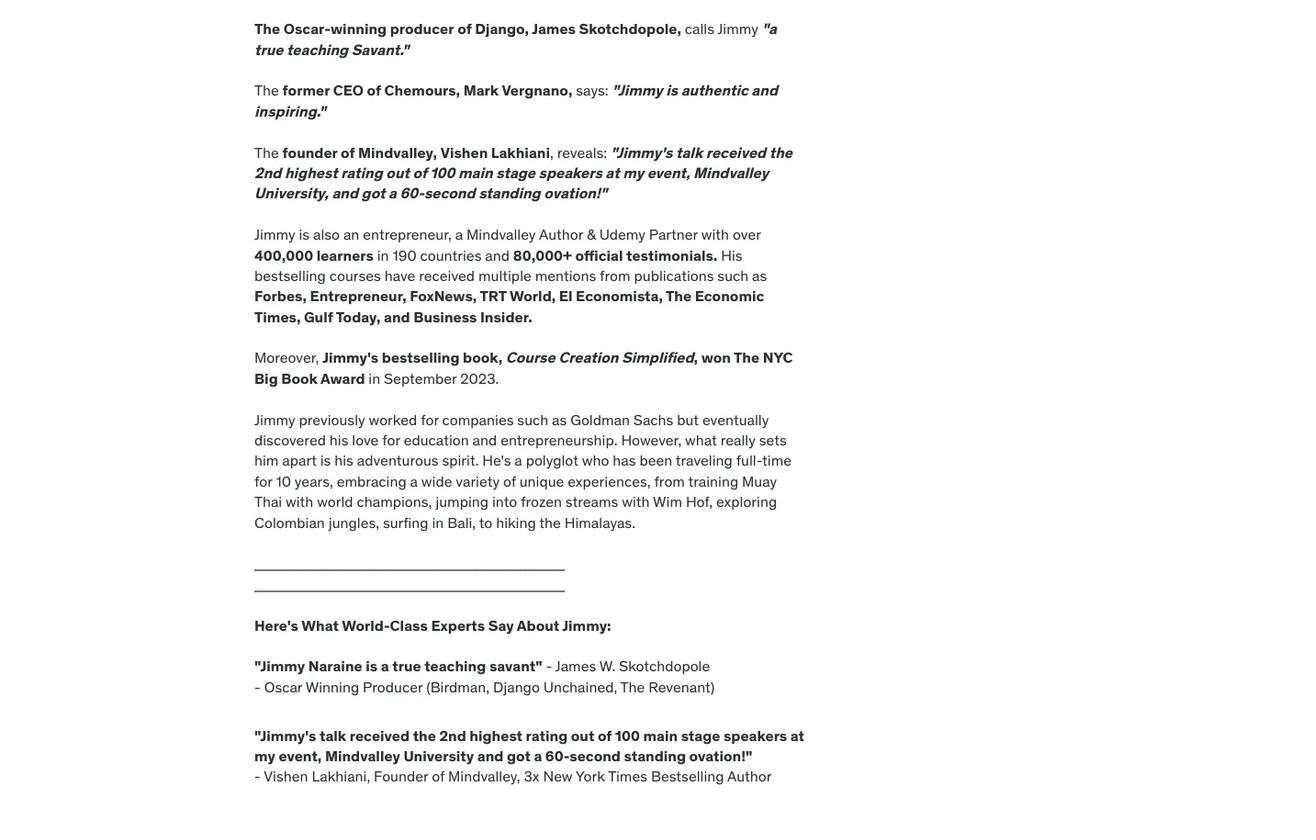 Task type: describe. For each thing, give the bounding box(es) containing it.
gulf
[[304, 307, 333, 326]]

a inside jimmy is also an entrepreneur, a mindvalley author & udemy partner with over 400,000 learners in 190 countries and 80,000+ official testimonials.
[[455, 225, 463, 244]]

"jimmy naraine is a true teaching savant" - james w. skotchdopole - oscar winning producer (birdman, django unchained, the revenant)
[[254, 657, 715, 696]]

experts
[[431, 616, 485, 635]]

and inside "jimmy is authentic and inspiring."
[[752, 81, 778, 100]]

0 vertical spatial his
[[330, 431, 348, 449]]

september
[[384, 369, 457, 388]]

mark
[[464, 81, 499, 100]]

forbes,
[[254, 287, 307, 305]]

what
[[301, 616, 339, 635]]

the inside "jimmy naraine is a true teaching savant" - james w. skotchdopole - oscar winning producer (birdman, django unchained, the revenant)
[[620, 677, 645, 696]]

university,
[[254, 184, 329, 203]]

times
[[608, 767, 648, 786]]

who
[[582, 451, 609, 470]]

w.
[[600, 657, 616, 676]]

1 vertical spatial in
[[369, 369, 380, 388]]

0 vertical spatial james
[[532, 19, 576, 38]]

"jimmy's talk received the 2nd highest rating out of 100 main stage speakers at my event, mindvalley university, and got a 60-second standing ovation!"
[[254, 143, 793, 203]]

"a true teaching savant."
[[254, 19, 777, 59]]

190
[[393, 245, 417, 264]]

colombian
[[254, 513, 325, 532]]

mindvalley for "jimmy's talk received the 2nd highest rating out of 100 main stage speakers at my event, mindvalley university, and got a 60-second standing ovation!"
[[694, 163, 769, 182]]

"jimmy is authentic and inspiring."
[[254, 81, 778, 120]]

ovation!" for "jimmy's talk received the 2nd highest rating out of 100 main stage speakers at my event, mindvalley university, and got a 60-second standing ovation!"
[[544, 184, 607, 203]]

surfing
[[383, 513, 429, 532]]

stage for "jimmy's talk received the 2nd highest rating out of 100 main stage speakers at my event, mindvalley university and got a 60-second standing ovation!" - vishen lakhiani, founder of mindvalley, 3x new york times bestselling author
[[681, 726, 720, 745]]

is inside jimmy previously worked for companies such as goldman sachs but eventually discovered his love for education and entrepreneurship. however, what really sets him apart is his adventurous spirit. he's a polyglot who has been traveling full-time for 10 years, embracing a wide variety of unique experiences, from training muay thai with world champions, jumping into frozen streams with wim hof, exploring colombian jungles, surfing in bali, to hiking the himalayas.
[[320, 451, 331, 470]]

producer
[[363, 677, 423, 696]]

author inside jimmy is also an entrepreneur, a mindvalley author & udemy partner with over 400,000 learners in 190 countries and 80,000+ official testimonials.
[[539, 225, 583, 244]]

and inside his bestselling courses have received multiple mentions from publications such as forbes, entrepreneur, foxnews, trt world, el economista, the economic times, gulf today, and business insider.
[[384, 307, 410, 326]]

companies
[[442, 410, 514, 429]]

from inside jimmy previously worked for companies such as goldman sachs but eventually discovered his love for education and entrepreneurship. however, what really sets him apart is his adventurous spirit. he's a polyglot who has been traveling full-time for 10 years, embracing a wide variety of unique experiences, from training muay thai with world champions, jumping into frozen streams with wim hof, exploring colombian jungles, surfing in bali, to hiking the himalayas.
[[654, 472, 685, 491]]

of right founder
[[341, 143, 355, 161]]

"jimmy's for "jimmy's talk received the 2nd highest rating out of 100 main stage speakers at my event, mindvalley university, and got a 60-second standing ovation!"
[[611, 143, 673, 161]]

revenant)
[[649, 677, 715, 696]]

event, for "jimmy's talk received the 2nd highest rating out of 100 main stage speakers at my event, mindvalley university, and got a 60-second standing ovation!"
[[647, 163, 690, 182]]

- inside the "jimmy's talk received the 2nd highest rating out of 100 main stage speakers at my event, mindvalley university and got a 60-second standing ovation!" - vishen lakhiani, founder of mindvalley, 3x new york times bestselling author
[[254, 767, 261, 786]]

stage for "jimmy's talk received the 2nd highest rating out of 100 main stage speakers at my event, mindvalley university, and got a 60-second standing ovation!"
[[496, 163, 535, 182]]

400,000
[[254, 245, 313, 264]]

2nd for university
[[439, 726, 466, 745]]

time
[[762, 451, 792, 470]]

1 vertical spatial for
[[382, 431, 400, 449]]

lakhiani,
[[312, 767, 370, 786]]

book
[[281, 369, 318, 388]]

times,
[[254, 307, 301, 326]]

bestselling
[[651, 767, 724, 786]]

10
[[276, 472, 291, 491]]

60- for university,
[[400, 184, 424, 203]]

at for "jimmy's talk received the 2nd highest rating out of 100 main stage speakers at my event, mindvalley university and got a 60-second standing ovation!" - vishen lakhiani, founder of mindvalley, 3x new york times bestselling author
[[791, 726, 805, 745]]

over
[[733, 225, 761, 244]]

bestselling for courses
[[254, 266, 326, 285]]

the up inspiring."
[[254, 81, 279, 100]]

oscar-
[[283, 19, 331, 38]]

from inside his bestselling courses have received multiple mentions from publications such as forbes, entrepreneur, foxnews, trt world, el economista, the economic times, gulf today, and business insider.
[[600, 266, 631, 285]]

to
[[479, 513, 493, 532]]

skotchdopole,
[[579, 19, 681, 38]]

vishen inside the "jimmy's talk received the 2nd highest rating out of 100 main stage speakers at my event, mindvalley university and got a 60-second standing ovation!" - vishen lakhiani, founder of mindvalley, 3x new york times bestselling author
[[264, 767, 308, 786]]

a inside the "jimmy's talk received the 2nd highest rating out of 100 main stage speakers at my event, mindvalley university and got a 60-second standing ovation!" - vishen lakhiani, founder of mindvalley, 3x new york times bestselling author
[[534, 747, 542, 765]]

and inside jimmy is also an entrepreneur, a mindvalley author & udemy partner with over 400,000 learners in 190 countries and 80,000+ official testimonials.
[[485, 245, 510, 264]]

"a
[[762, 19, 777, 38]]

sets
[[759, 431, 787, 449]]

jungles,
[[328, 513, 379, 532]]

winning
[[331, 19, 387, 38]]

also
[[313, 225, 340, 244]]

the former ceo of chemours, mark vergnano, says:
[[254, 81, 612, 100]]

has
[[613, 451, 636, 470]]

won
[[701, 348, 731, 367]]

about
[[517, 616, 560, 635]]

2 _______________________________________ from the top
[[254, 575, 565, 593]]

calls
[[685, 19, 715, 38]]

100 for university,
[[430, 163, 455, 182]]

world
[[317, 492, 353, 511]]

entrepreneur,
[[363, 225, 452, 244]]

traveling
[[676, 451, 733, 470]]

a right he's
[[515, 451, 522, 470]]

the for "jimmy's talk received the 2nd highest rating out of 100 main stage speakers at my event, mindvalley university, and got a 60-second standing ovation!"
[[769, 143, 793, 161]]

jimmy:
[[562, 616, 611, 635]]

say
[[488, 616, 514, 635]]

1 vertical spatial his
[[335, 451, 354, 470]]

of inside "jimmy's talk received the 2nd highest rating out of 100 main stage speakers at my event, mindvalley university, and got a 60-second standing ovation!"
[[413, 163, 427, 182]]

80,000+
[[513, 245, 572, 264]]

entrepreneurship.
[[501, 431, 618, 449]]

a inside "jimmy's talk received the 2nd highest rating out of 100 main stage speakers at my event, mindvalley university, and got a 60-second standing ovation!"
[[389, 184, 397, 203]]

0 horizontal spatial with
[[286, 492, 314, 511]]

out for university,
[[386, 163, 410, 182]]

teaching inside "a true teaching savant."
[[287, 40, 348, 59]]

jimmy's
[[323, 348, 379, 367]]

here's what world-class experts say about jimmy:
[[254, 616, 611, 635]]

0 vertical spatial vishen
[[441, 143, 488, 161]]

new
[[543, 767, 573, 786]]

experiences,
[[568, 472, 651, 491]]

insider.
[[480, 307, 532, 326]]

udemy
[[599, 225, 646, 244]]

_______________________________________ _______________________________________
[[254, 554, 565, 593]]

have
[[385, 266, 415, 285]]

business
[[414, 307, 477, 326]]

speakers for "jimmy's talk received the 2nd highest rating out of 100 main stage speakers at my event, mindvalley university and got a 60-second standing ovation!" - vishen lakhiani, founder of mindvalley, 3x new york times bestselling author
[[724, 726, 787, 745]]

streams
[[566, 492, 618, 511]]

economic
[[695, 287, 764, 305]]

mindvalley for "jimmy's talk received the 2nd highest rating out of 100 main stage speakers at my event, mindvalley university and got a 60-second standing ovation!" - vishen lakhiani, founder of mindvalley, 3x new york times bestselling author
[[325, 747, 400, 765]]

jumping
[[436, 492, 489, 511]]

0 horizontal spatial mindvalley,
[[358, 143, 437, 161]]

really
[[721, 431, 756, 449]]

muay
[[742, 472, 777, 491]]

into
[[492, 492, 517, 511]]

2nd for university,
[[254, 163, 281, 182]]

0 vertical spatial for
[[421, 410, 439, 429]]

world,
[[510, 287, 556, 305]]

60- for university
[[545, 747, 570, 765]]

second for university
[[570, 747, 621, 765]]

been
[[640, 451, 673, 470]]

mentions
[[535, 266, 596, 285]]

frozen
[[521, 492, 562, 511]]

chemours,
[[384, 81, 460, 100]]

countries
[[420, 245, 482, 264]]

in inside jimmy previously worked for companies such as goldman sachs but eventually discovered his love for education and entrepreneurship. however, what really sets him apart is his adventurous spirit. he's a polyglot who has been traveling full-time for 10 years, embracing a wide variety of unique experiences, from training muay thai with world champions, jumping into frozen streams with wim hof, exploring colombian jungles, surfing in bali, to hiking the himalayas.
[[432, 513, 444, 532]]

is inside jimmy is also an entrepreneur, a mindvalley author & udemy partner with over 400,000 learners in 190 countries and 80,000+ official testimonials.
[[299, 225, 310, 244]]

reveals:
[[557, 143, 607, 161]]

book,
[[463, 348, 503, 367]]

100 for university
[[615, 726, 640, 745]]

1 vertical spatial -
[[254, 677, 261, 696]]

polyglot
[[526, 451, 579, 470]]

rating for university
[[526, 726, 568, 745]]

jimmy for jimmy previously worked for companies such as goldman sachs but eventually discovered his love for education and entrepreneurship. however, what really sets him apart is his adventurous spirit. he's a polyglot who has been traveling full-time for 10 years, embracing a wide variety of unique experiences, from training muay thai with world champions, jumping into frozen streams with wim hof, exploring colombian jungles, surfing in bali, to hiking the himalayas.
[[254, 410, 295, 429]]

what
[[685, 431, 717, 449]]

the for "jimmy's talk received the 2nd highest rating out of 100 main stage speakers at my event, mindvalley university and got a 60-second standing ovation!" - vishen lakhiani, founder of mindvalley, 3x new york times bestselling author
[[413, 726, 436, 745]]

0 vertical spatial jimmy
[[718, 19, 759, 38]]

of up york
[[598, 726, 612, 745]]

lakhiani
[[491, 143, 550, 161]]

the oscar-winning producer of django, james skotchdopole, calls jimmy
[[254, 19, 762, 38]]

vergnano,
[[502, 81, 573, 100]]



Task type: vqa. For each thing, say whether or not it's contained in the screenshot.
"Jimmy's talk received the 2nd highest rating out of 100 main stage speakers at my event, Mindvalley University and got a 60-second standing ovation!" - Vishen Lakhiani, Founder of Mindvalley, 3x New York Times Bestselling Author received
yes



Task type: locate. For each thing, give the bounding box(es) containing it.
speakers for "jimmy's talk received the 2nd highest rating out of 100 main stage speakers at my event, mindvalley university, and got a 60-second standing ovation!"
[[539, 163, 602, 182]]

1 vertical spatial second
[[570, 747, 621, 765]]

"jimmy inside "jimmy is authentic and inspiring."
[[612, 81, 663, 100]]

teaching down oscar-
[[287, 40, 348, 59]]

my inside "jimmy's talk received the 2nd highest rating out of 100 main stage speakers at my event, mindvalley university, and got a 60-second standing ovation!"
[[623, 163, 644, 182]]

as inside jimmy previously worked for companies such as goldman sachs but eventually discovered his love for education and entrepreneurship. however, what really sets him apart is his adventurous spirit. he's a polyglot who has been traveling full-time for 10 years, embracing a wide variety of unique experiences, from training muay thai with world champions, jumping into frozen streams with wim hof, exploring colombian jungles, surfing in bali, to hiking the himalayas.
[[552, 410, 567, 429]]

1 vertical spatial teaching
[[425, 657, 486, 676]]

the right the won
[[734, 348, 760, 367]]

the down the skotchdopole
[[620, 677, 645, 696]]

and inside the "jimmy's talk received the 2nd highest rating out of 100 main stage speakers at my event, mindvalley university and got a 60-second standing ovation!" - vishen lakhiani, founder of mindvalley, 3x new york times bestselling author
[[477, 747, 504, 765]]

highest for university
[[470, 726, 523, 745]]

1 vertical spatial true
[[392, 657, 421, 676]]

1 horizontal spatial such
[[718, 266, 749, 285]]

at inside "jimmy's talk received the 2nd highest rating out of 100 main stage speakers at my event, mindvalley university, and got a 60-second standing ovation!"
[[606, 163, 620, 182]]

1 vertical spatial at
[[791, 726, 805, 745]]

second down the founder of mindvalley, vishen lakhiani , reveals:
[[424, 184, 475, 203]]

(birdman,
[[426, 677, 490, 696]]

1 vertical spatial stage
[[681, 726, 720, 745]]

got up entrepreneur, in the left top of the page
[[361, 184, 385, 203]]

savant"
[[489, 657, 542, 676]]

"jimmy
[[612, 81, 663, 100], [254, 657, 305, 676]]

- right "savant""
[[546, 657, 552, 676]]

1 vertical spatial speakers
[[724, 726, 787, 745]]

got inside the "jimmy's talk received the 2nd highest rating out of 100 main stage speakers at my event, mindvalley university and got a 60-second standing ovation!" - vishen lakhiani, founder of mindvalley, 3x new york times bestselling author
[[507, 747, 531, 765]]

0 vertical spatial mindvalley,
[[358, 143, 437, 161]]

hiking
[[496, 513, 536, 532]]

partner
[[649, 225, 698, 244]]

the founder of mindvalley, vishen lakhiani , reveals:
[[254, 143, 611, 161]]

ovation!" inside the "jimmy's talk received the 2nd highest rating out of 100 main stage speakers at my event, mindvalley university and got a 60-second standing ovation!" - vishen lakhiani, founder of mindvalley, 3x new york times bestselling author
[[689, 747, 753, 765]]

standing down lakhiani
[[479, 184, 541, 203]]

0 vertical spatial true
[[254, 40, 283, 59]]

received for "jimmy's talk received the 2nd highest rating out of 100 main stage speakers at my event, mindvalley university and got a 60-second standing ovation!" - vishen lakhiani, founder of mindvalley, 3x new york times bestselling author
[[350, 726, 410, 745]]

2023.
[[460, 369, 499, 388]]

ceo
[[333, 81, 364, 100]]

1 horizontal spatial with
[[622, 492, 650, 511]]

talk inside "jimmy's talk received the 2nd highest rating out of 100 main stage speakers at my event, mindvalley university, and got a 60-second standing ovation!"
[[676, 143, 703, 161]]

true inside "jimmy naraine is a true teaching savant" - james w. skotchdopole - oscar winning producer (birdman, django unchained, the revenant)
[[392, 657, 421, 676]]

0 vertical spatial at
[[606, 163, 620, 182]]

"jimmy right says: at the top left of page
[[612, 81, 663, 100]]

0 vertical spatial my
[[623, 163, 644, 182]]

1 vertical spatial standing
[[624, 747, 686, 765]]

author inside the "jimmy's talk received the 2nd highest rating out of 100 main stage speakers at my event, mindvalley university and got a 60-second standing ovation!" - vishen lakhiani, founder of mindvalley, 3x new york times bestselling author
[[727, 767, 772, 786]]

the inside , won the nyc big book award
[[734, 348, 760, 367]]

education
[[404, 431, 469, 449]]

a inside "jimmy naraine is a true teaching savant" - james w. skotchdopole - oscar winning producer (birdman, django unchained, the revenant)
[[381, 657, 389, 676]]

full-
[[736, 451, 762, 470]]

his
[[721, 245, 743, 264]]

0 horizontal spatial second
[[424, 184, 475, 203]]

jimmy inside jimmy previously worked for companies such as goldman sachs but eventually discovered his love for education and entrepreneurship. however, what really sets him apart is his adventurous spirit. he's a polyglot who has been traveling full-time for 10 years, embracing a wide variety of unique experiences, from training muay thai with world champions, jumping into frozen streams with wim hof, exploring colombian jungles, surfing in bali, to hiking the himalayas.
[[254, 410, 295, 429]]

talk up lakhiani,
[[320, 726, 346, 745]]

my inside the "jimmy's talk received the 2nd highest rating out of 100 main stage speakers at my event, mindvalley university and got a 60-second standing ovation!" - vishen lakhiani, founder of mindvalley, 3x new york times bestselling author
[[254, 747, 275, 765]]

1 _______________________________________ from the top
[[254, 554, 565, 573]]

100 inside the "jimmy's talk received the 2nd highest rating out of 100 main stage speakers at my event, mindvalley university and got a 60-second standing ovation!" - vishen lakhiani, founder of mindvalley, 3x new york times bestselling author
[[615, 726, 640, 745]]

true up producer in the bottom of the page
[[392, 657, 421, 676]]

of down the founder of mindvalley, vishen lakhiani , reveals:
[[413, 163, 427, 182]]

eventually
[[703, 410, 769, 429]]

jimmy up the 'discovered'
[[254, 410, 295, 429]]

0 vertical spatial ,
[[550, 143, 554, 161]]

100 down the founder of mindvalley, vishen lakhiani , reveals:
[[430, 163, 455, 182]]

and right university at the bottom left
[[477, 747, 504, 765]]

highest
[[285, 163, 338, 182], [470, 726, 523, 745]]

multiple
[[478, 266, 532, 285]]

second inside the "jimmy's talk received the 2nd highest rating out of 100 main stage speakers at my event, mindvalley university and got a 60-second standing ovation!" - vishen lakhiani, founder of mindvalley, 3x new york times bestselling author
[[570, 747, 621, 765]]

60- inside "jimmy's talk received the 2nd highest rating out of 100 main stage speakers at my event, mindvalley university, and got a 60-second standing ovation!"
[[400, 184, 424, 203]]

received up 'foxnews,' in the left of the page
[[419, 266, 475, 285]]

0 horizontal spatial standing
[[479, 184, 541, 203]]

with inside jimmy is also an entrepreneur, a mindvalley author & udemy partner with over 400,000 learners in 190 countries and 80,000+ official testimonials.
[[701, 225, 729, 244]]

event, for "jimmy's talk received the 2nd highest rating out of 100 main stage speakers at my event, mindvalley university and got a 60-second standing ovation!" - vishen lakhiani, founder of mindvalley, 3x new york times bestselling author
[[279, 747, 322, 765]]

1 horizontal spatial mindvalley,
[[448, 767, 520, 786]]

my
[[623, 163, 644, 182], [254, 747, 275, 765]]

1 vertical spatial ovation!"
[[689, 747, 753, 765]]

his down love
[[335, 451, 354, 470]]

0 vertical spatial "jimmy's
[[611, 143, 673, 161]]

1 vertical spatial highest
[[470, 726, 523, 745]]

moreover,
[[254, 348, 323, 367]]

main up the bestselling
[[643, 726, 678, 745]]

out inside "jimmy's talk received the 2nd highest rating out of 100 main stage speakers at my event, mindvalley university, and got a 60-second standing ovation!"
[[386, 163, 410, 182]]

0 horizontal spatial "jimmy's
[[254, 726, 316, 745]]

100 up times
[[615, 726, 640, 745]]

mindvalley inside "jimmy's talk received the 2nd highest rating out of 100 main stage speakers at my event, mindvalley university, and got a 60-second standing ovation!"
[[694, 163, 769, 182]]

james right django,
[[532, 19, 576, 38]]

0 horizontal spatial 60-
[[400, 184, 424, 203]]

0 vertical spatial out
[[386, 163, 410, 182]]

creation
[[559, 348, 619, 367]]

and up multiple
[[485, 245, 510, 264]]

my for "jimmy's talk received the 2nd highest rating out of 100 main stage speakers at my event, mindvalley university, and got a 60-second standing ovation!"
[[623, 163, 644, 182]]

with
[[701, 225, 729, 244], [286, 492, 314, 511], [622, 492, 650, 511]]

0 vertical spatial author
[[539, 225, 583, 244]]

"jimmy's inside the "jimmy's talk received the 2nd highest rating out of 100 main stage speakers at my event, mindvalley university and got a 60-second standing ovation!" - vishen lakhiani, founder of mindvalley, 3x new york times bestselling author
[[254, 726, 316, 745]]

ovation!" for "jimmy's talk received the 2nd highest rating out of 100 main stage speakers at my event, mindvalley university and got a 60-second standing ovation!" - vishen lakhiani, founder of mindvalley, 3x new york times bestselling author
[[689, 747, 753, 765]]

simplified
[[622, 348, 694, 367]]

0 vertical spatial main
[[458, 163, 493, 182]]

with left the "wim"
[[622, 492, 650, 511]]

1 horizontal spatial received
[[419, 266, 475, 285]]

2 vertical spatial received
[[350, 726, 410, 745]]

rating up new
[[526, 726, 568, 745]]

0 vertical spatial stage
[[496, 163, 535, 182]]

0 horizontal spatial as
[[552, 410, 567, 429]]

got up 3x
[[507, 747, 531, 765]]

1 horizontal spatial got
[[507, 747, 531, 765]]

received up founder
[[350, 726, 410, 745]]

the
[[254, 19, 280, 38], [254, 81, 279, 100], [254, 143, 279, 161], [666, 287, 692, 305], [734, 348, 760, 367], [620, 677, 645, 696]]

100
[[430, 163, 455, 182], [615, 726, 640, 745]]

1 vertical spatial _______________________________________
[[254, 575, 565, 593]]

ovation!" up the bestselling
[[689, 747, 753, 765]]

goldman
[[571, 410, 630, 429]]

, left the reveals: at the top of the page
[[550, 143, 554, 161]]

and right 'today,'
[[384, 307, 410, 326]]

with up colombian
[[286, 492, 314, 511]]

2 vertical spatial the
[[413, 726, 436, 745]]

main down the founder of mindvalley, vishen lakhiani , reveals:
[[458, 163, 493, 182]]

author right the bestselling
[[727, 767, 772, 786]]

"jimmy's inside "jimmy's talk received the 2nd highest rating out of 100 main stage speakers at my event, mindvalley university, and got a 60-second standing ovation!"
[[611, 143, 673, 161]]

1 vertical spatial mindvalley
[[467, 225, 536, 244]]

got inside "jimmy's talk received the 2nd highest rating out of 100 main stage speakers at my event, mindvalley university, and got a 60-second standing ovation!"
[[361, 184, 385, 203]]

training
[[688, 472, 739, 491]]

1 horizontal spatial ,
[[694, 348, 698, 367]]

mindvalley inside the "jimmy's talk received the 2nd highest rating out of 100 main stage speakers at my event, mindvalley university and got a 60-second standing ovation!" - vishen lakhiani, founder of mindvalley, 3x new york times bestselling author
[[325, 747, 400, 765]]

wim
[[653, 492, 682, 511]]

standing inside the "jimmy's talk received the 2nd highest rating out of 100 main stage speakers at my event, mindvalley university and got a 60-second standing ovation!" - vishen lakhiani, founder of mindvalley, 3x new york times bestselling author
[[624, 747, 686, 765]]

foxnews,
[[410, 287, 477, 305]]

rating inside "jimmy's talk received the 2nd highest rating out of 100 main stage speakers at my event, mindvalley university, and got a 60-second standing ovation!"
[[341, 163, 383, 182]]

got for university
[[507, 747, 531, 765]]

"jimmy's for "jimmy's talk received the 2nd highest rating out of 100 main stage speakers at my event, mindvalley university and got a 60-second standing ovation!" - vishen lakhiani, founder of mindvalley, 3x new york times bestselling author
[[254, 726, 316, 745]]

, left the won
[[694, 348, 698, 367]]

out inside the "jimmy's talk received the 2nd highest rating out of 100 main stage speakers at my event, mindvalley university and got a 60-second standing ovation!" - vishen lakhiani, founder of mindvalley, 3x new york times bestselling author
[[571, 726, 595, 745]]

0 horizontal spatial main
[[458, 163, 493, 182]]

second up york
[[570, 747, 621, 765]]

stage inside "jimmy's talk received the 2nd highest rating out of 100 main stage speakers at my event, mindvalley university, and got a 60-second standing ovation!"
[[496, 163, 535, 182]]

true up former
[[254, 40, 283, 59]]

author
[[539, 225, 583, 244], [727, 767, 772, 786]]

second for university,
[[424, 184, 475, 203]]

jimmy previously worked for companies such as goldman sachs but eventually discovered his love for education and entrepreneurship. however, what really sets him apart is his adventurous spirit. he's a polyglot who has been traveling full-time for 10 years, embracing a wide variety of unique experiences, from training muay thai with world champions, jumping into frozen streams with wim hof, exploring colombian jungles, surfing in bali, to hiking the himalayas.
[[254, 410, 792, 532]]

0 vertical spatial as
[[752, 266, 767, 285]]

1 horizontal spatial the
[[539, 513, 561, 532]]

and inside jimmy previously worked for companies such as goldman sachs but eventually discovered his love for education and entrepreneurship. however, what really sets him apart is his adventurous spirit. he's a polyglot who has been traveling full-time for 10 years, embracing a wide variety of unique experiences, from training muay thai with world champions, jumping into frozen streams with wim hof, exploring colombian jungles, surfing in bali, to hiking the himalayas.
[[473, 431, 497, 449]]

the down the publications
[[666, 287, 692, 305]]

but
[[677, 410, 699, 429]]

1 vertical spatial the
[[539, 513, 561, 532]]

jimmy left '"a'
[[718, 19, 759, 38]]

1 vertical spatial got
[[507, 747, 531, 765]]

0 horizontal spatial vishen
[[264, 767, 308, 786]]

_______________________________________ down surfing
[[254, 554, 565, 573]]

mindvalley up lakhiani,
[[325, 747, 400, 765]]

standing for university,
[[479, 184, 541, 203]]

rating for university,
[[341, 163, 383, 182]]

0 vertical spatial 100
[[430, 163, 455, 182]]

true inside "a true teaching savant."
[[254, 40, 283, 59]]

mindvalley up multiple
[[467, 225, 536, 244]]

0 horizontal spatial true
[[254, 40, 283, 59]]

highest down founder
[[285, 163, 338, 182]]

"jimmy inside "jimmy naraine is a true teaching savant" - james w. skotchdopole - oscar winning producer (birdman, django unchained, the revenant)
[[254, 657, 305, 676]]

received for "jimmy's talk received the 2nd highest rating out of 100 main stage speakers at my event, mindvalley university, and got a 60-second standing ovation!"
[[706, 143, 766, 161]]

0 vertical spatial speakers
[[539, 163, 602, 182]]

1 horizontal spatial 60-
[[545, 747, 570, 765]]

1 vertical spatial such
[[517, 410, 549, 429]]

received inside his bestselling courses have received multiple mentions from publications such as forbes, entrepreneur, foxnews, trt world, el economista, the economic times, gulf today, and business insider.
[[419, 266, 475, 285]]

of down university at the bottom left
[[432, 767, 445, 786]]

0 horizontal spatial out
[[386, 163, 410, 182]]

0 vertical spatial bestselling
[[254, 266, 326, 285]]

, inside , won the nyc big book award
[[694, 348, 698, 367]]

0 vertical spatial _______________________________________
[[254, 554, 565, 573]]

_______________________________________
[[254, 554, 565, 573], [254, 575, 565, 593]]

the
[[769, 143, 793, 161], [539, 513, 561, 532], [413, 726, 436, 745]]

the inside his bestselling courses have received multiple mentions from publications such as forbes, entrepreneur, foxnews, trt world, el economista, the economic times, gulf today, and business insider.
[[666, 287, 692, 305]]

such inside his bestselling courses have received multiple mentions from publications such as forbes, entrepreneur, foxnews, trt world, el economista, the economic times, gulf today, and business insider.
[[718, 266, 749, 285]]

1 horizontal spatial event,
[[647, 163, 690, 182]]

0 horizontal spatial talk
[[320, 726, 346, 745]]

main inside the "jimmy's talk received the 2nd highest rating out of 100 main stage speakers at my event, mindvalley university and got a 60-second standing ovation!" - vishen lakhiani, founder of mindvalley, 3x new york times bestselling author
[[643, 726, 678, 745]]

skotchdopole
[[619, 657, 710, 676]]

unchained,
[[543, 677, 617, 696]]

of
[[458, 19, 472, 38], [367, 81, 381, 100], [341, 143, 355, 161], [413, 163, 427, 182], [503, 472, 516, 491], [598, 726, 612, 745], [432, 767, 445, 786]]

0 vertical spatial got
[[361, 184, 385, 203]]

from up economista,
[[600, 266, 631, 285]]

2 horizontal spatial with
[[701, 225, 729, 244]]

100 inside "jimmy's talk received the 2nd highest rating out of 100 main stage speakers at my event, mindvalley university, and got a 60-second standing ovation!"
[[430, 163, 455, 182]]

bestselling inside his bestselling courses have received multiple mentions from publications such as forbes, entrepreneur, foxnews, trt world, el economista, the economic times, gulf today, and business insider.
[[254, 266, 326, 285]]

mindvalley up over
[[694, 163, 769, 182]]

0 vertical spatial teaching
[[287, 40, 348, 59]]

and right authentic
[[752, 81, 778, 100]]

2 horizontal spatial mindvalley
[[694, 163, 769, 182]]

a up entrepreneur, in the left top of the page
[[389, 184, 397, 203]]

james inside "jimmy naraine is a true teaching savant" - james w. skotchdopole - oscar winning producer (birdman, django unchained, the revenant)
[[555, 657, 596, 676]]

official
[[575, 245, 623, 264]]

out for university
[[571, 726, 595, 745]]

highest inside "jimmy's talk received the 2nd highest rating out of 100 main stage speakers at my event, mindvalley university, and got a 60-second standing ovation!"
[[285, 163, 338, 182]]

got for university,
[[361, 184, 385, 203]]

"jimmy's talk received the 2nd highest rating out of 100 main stage speakers at my event, mindvalley university and got a 60-second standing ovation!" - vishen lakhiani, founder of mindvalley, 3x new york times bestselling author
[[254, 726, 805, 786]]

such inside jimmy previously worked for companies such as goldman sachs but eventually discovered his love for education and entrepreneurship. however, what really sets him apart is his adventurous spirit. he's a polyglot who has been traveling full-time for 10 years, embracing a wide variety of unique experiences, from training muay thai with world champions, jumping into frozen streams with wim hof, exploring colombian jungles, surfing in bali, to hiking the himalayas.
[[517, 410, 549, 429]]

in left bali,
[[432, 513, 444, 532]]

bestselling up september
[[382, 348, 460, 367]]

0 vertical spatial the
[[769, 143, 793, 161]]

stage down lakhiani
[[496, 163, 535, 182]]

1 vertical spatial author
[[727, 767, 772, 786]]

discovered
[[254, 431, 326, 449]]

talk inside the "jimmy's talk received the 2nd highest rating out of 100 main stage speakers at my event, mindvalley university and got a 60-second standing ovation!" - vishen lakhiani, founder of mindvalley, 3x new york times bestselling author
[[320, 726, 346, 745]]

my up udemy
[[623, 163, 644, 182]]

0 vertical spatial -
[[546, 657, 552, 676]]

1 horizontal spatial true
[[392, 657, 421, 676]]

, won the nyc big book award
[[254, 348, 793, 388]]

the left oscar-
[[254, 19, 280, 38]]

mindvalley inside jimmy is also an entrepreneur, a mindvalley author & udemy partner with over 400,000 learners in 190 countries and 80,000+ official testimonials.
[[467, 225, 536, 244]]

main inside "jimmy's talk received the 2nd highest rating out of 100 main stage speakers at my event, mindvalley university, and got a 60-second standing ovation!"
[[458, 163, 493, 182]]

"jimmy's down oscar
[[254, 726, 316, 745]]

savant."
[[351, 40, 409, 59]]

ovation!" inside "jimmy's talk received the 2nd highest rating out of 100 main stage speakers at my event, mindvalley university, and got a 60-second standing ovation!"
[[544, 184, 607, 203]]

learners
[[317, 245, 374, 264]]

jimmy's bestselling book, course creation simplified
[[323, 348, 694, 367]]

1 horizontal spatial speakers
[[724, 726, 787, 745]]

a up producer in the bottom of the page
[[381, 657, 389, 676]]

1 horizontal spatial second
[[570, 747, 621, 765]]

1 vertical spatial jimmy
[[254, 225, 295, 244]]

in left '190'
[[377, 245, 389, 264]]

for left 10 at the bottom left
[[254, 472, 272, 491]]

1 vertical spatial 100
[[615, 726, 640, 745]]

mindvalley, inside the "jimmy's talk received the 2nd highest rating out of 100 main stage speakers at my event, mindvalley university and got a 60-second standing ovation!" - vishen lakhiani, founder of mindvalley, 3x new york times bestselling author
[[448, 767, 520, 786]]

for up education
[[421, 410, 439, 429]]

in right award
[[369, 369, 380, 388]]

speakers inside "jimmy's talk received the 2nd highest rating out of 100 main stage speakers at my event, mindvalley university, and got a 60-second standing ovation!"
[[539, 163, 602, 182]]

hof,
[[686, 492, 713, 511]]

2nd
[[254, 163, 281, 182], [439, 726, 466, 745]]

world-
[[342, 616, 390, 635]]

of inside jimmy previously worked for companies such as goldman sachs but eventually discovered his love for education and entrepreneurship. however, what really sets him apart is his adventurous spirit. he's a polyglot who has been traveling full-time for 10 years, embracing a wide variety of unique experiences, from training muay thai with world champions, jumping into frozen streams with wim hof, exploring colombian jungles, surfing in bali, to hiking the himalayas.
[[503, 472, 516, 491]]

as up economic
[[752, 266, 767, 285]]

teaching up (birdman,
[[425, 657, 486, 676]]

2nd up university,
[[254, 163, 281, 182]]

of right ceo
[[367, 81, 381, 100]]

is inside "jimmy naraine is a true teaching savant" - james w. skotchdopole - oscar winning producer (birdman, django unchained, the revenant)
[[366, 657, 378, 676]]

worked
[[369, 410, 417, 429]]

"jimmy for naraine
[[254, 657, 305, 676]]

standing for university
[[624, 747, 686, 765]]

and inside "jimmy's talk received the 2nd highest rating out of 100 main stage speakers at my event, mindvalley university, and got a 60-second standing ovation!"
[[332, 184, 358, 203]]

out up york
[[571, 726, 595, 745]]

60- up new
[[545, 747, 570, 765]]

the inside the "jimmy's talk received the 2nd highest rating out of 100 main stage speakers at my event, mindvalley university and got a 60-second standing ovation!" - vishen lakhiani, founder of mindvalley, 3x new york times bestselling author
[[413, 726, 436, 745]]

1 horizontal spatial main
[[643, 726, 678, 745]]

from up the "wim"
[[654, 472, 685, 491]]

"jimmy's right the reveals: at the top of the page
[[611, 143, 673, 161]]

received inside the "jimmy's talk received the 2nd highest rating out of 100 main stage speakers at my event, mindvalley university and got a 60-second standing ovation!" - vishen lakhiani, founder of mindvalley, 3x new york times bestselling author
[[350, 726, 410, 745]]

event, up lakhiani,
[[279, 747, 322, 765]]

the inside jimmy previously worked for companies such as goldman sachs but eventually discovered his love for education and entrepreneurship. however, what really sets him apart is his adventurous spirit. he's a polyglot who has been traveling full-time for 10 years, embracing a wide variety of unique experiences, from training muay thai with world champions, jumping into frozen streams with wim hof, exploring colombian jungles, surfing in bali, to hiking the himalayas.
[[539, 513, 561, 532]]

2nd inside "jimmy's talk received the 2nd highest rating out of 100 main stage speakers at my event, mindvalley university, and got a 60-second standing ovation!"
[[254, 163, 281, 182]]

oscar
[[264, 677, 302, 696]]

1 horizontal spatial standing
[[624, 747, 686, 765]]

he's
[[483, 451, 511, 470]]

0 horizontal spatial my
[[254, 747, 275, 765]]

james up unchained,
[[555, 657, 596, 676]]

2 vertical spatial -
[[254, 767, 261, 786]]

standing inside "jimmy's talk received the 2nd highest rating out of 100 main stage speakers at my event, mindvalley university, and got a 60-second standing ovation!"
[[479, 184, 541, 203]]

him
[[254, 451, 279, 470]]

1 vertical spatial 60-
[[545, 747, 570, 765]]

such down his
[[718, 266, 749, 285]]

talk for "jimmy's talk received the 2nd highest rating out of 100 main stage speakers at my event, mindvalley university and got a 60-second standing ovation!" - vishen lakhiani, founder of mindvalley, 3x new york times bestselling author
[[320, 726, 346, 745]]

nyc
[[763, 348, 793, 367]]

publications
[[634, 266, 714, 285]]

highest down django
[[470, 726, 523, 745]]

"jimmy up oscar
[[254, 657, 305, 676]]

years,
[[295, 472, 333, 491]]

as
[[752, 266, 767, 285], [552, 410, 567, 429]]

event, inside the "jimmy's talk received the 2nd highest rating out of 100 main stage speakers at my event, mindvalley university and got a 60-second standing ovation!" - vishen lakhiani, founder of mindvalley, 3x new york times bestselling author
[[279, 747, 322, 765]]

and
[[752, 81, 778, 100], [332, 184, 358, 203], [485, 245, 510, 264], [384, 307, 410, 326], [473, 431, 497, 449], [477, 747, 504, 765]]

mindvalley, down chemours,
[[358, 143, 437, 161]]

jimmy up 400,000
[[254, 225, 295, 244]]

today,
[[336, 307, 381, 326]]

2nd inside the "jimmy's talk received the 2nd highest rating out of 100 main stage speakers at my event, mindvalley university and got a 60-second standing ovation!" - vishen lakhiani, founder of mindvalley, 3x new york times bestselling author
[[439, 726, 466, 745]]

of left django,
[[458, 19, 472, 38]]

out down the founder of mindvalley, vishen lakhiani , reveals:
[[386, 163, 410, 182]]

1 horizontal spatial mindvalley
[[467, 225, 536, 244]]

- left lakhiani,
[[254, 767, 261, 786]]

in september 2023.
[[369, 369, 499, 388]]

for
[[421, 410, 439, 429], [382, 431, 400, 449], [254, 472, 272, 491]]

0 horizontal spatial speakers
[[539, 163, 602, 182]]

a left wide
[[410, 472, 418, 491]]

at for "jimmy's talk received the 2nd highest rating out of 100 main stage speakers at my event, mindvalley university, and got a 60-second standing ovation!"
[[606, 163, 620, 182]]

- left oscar
[[254, 677, 261, 696]]

highest inside the "jimmy's talk received the 2nd highest rating out of 100 main stage speakers at my event, mindvalley university and got a 60-second standing ovation!" - vishen lakhiani, founder of mindvalley, 3x new york times bestselling author
[[470, 726, 523, 745]]

the inside "jimmy's talk received the 2nd highest rating out of 100 main stage speakers at my event, mindvalley university, and got a 60-second standing ovation!"
[[769, 143, 793, 161]]

is inside "jimmy is authentic and inspiring."
[[666, 81, 678, 100]]

event, inside "jimmy's talk received the 2nd highest rating out of 100 main stage speakers at my event, mindvalley university, and got a 60-second standing ovation!"
[[647, 163, 690, 182]]

1 horizontal spatial for
[[382, 431, 400, 449]]

1 vertical spatial out
[[571, 726, 595, 745]]

bestselling for book,
[[382, 348, 460, 367]]

with up his
[[701, 225, 729, 244]]

producer
[[390, 19, 454, 38]]

speakers
[[539, 163, 602, 182], [724, 726, 787, 745]]

2 vertical spatial for
[[254, 472, 272, 491]]

wide
[[421, 472, 452, 491]]

trt
[[480, 287, 507, 305]]

winning
[[306, 677, 359, 696]]

his down previously
[[330, 431, 348, 449]]

teaching inside "jimmy naraine is a true teaching savant" - james w. skotchdopole - oscar winning producer (birdman, django unchained, the revenant)
[[425, 657, 486, 676]]

0 vertical spatial from
[[600, 266, 631, 285]]

is up producer in the bottom of the page
[[366, 657, 378, 676]]

got
[[361, 184, 385, 203], [507, 747, 531, 765]]

1 vertical spatial rating
[[526, 726, 568, 745]]

at inside the "jimmy's talk received the 2nd highest rating out of 100 main stage speakers at my event, mindvalley university and got a 60-second standing ovation!" - vishen lakhiani, founder of mindvalley, 3x new york times bestselling author
[[791, 726, 805, 745]]

speakers inside the "jimmy's talk received the 2nd highest rating out of 100 main stage speakers at my event, mindvalley university and got a 60-second standing ovation!" - vishen lakhiani, founder of mindvalley, 3x new york times bestselling author
[[724, 726, 787, 745]]

rating inside the "jimmy's talk received the 2nd highest rating out of 100 main stage speakers at my event, mindvalley university and got a 60-second standing ovation!" - vishen lakhiani, founder of mindvalley, 3x new york times bestselling author
[[526, 726, 568, 745]]

economista,
[[576, 287, 663, 305]]

author up 80,000+
[[539, 225, 583, 244]]

0 vertical spatial standing
[[479, 184, 541, 203]]

award
[[321, 369, 365, 388]]

embracing
[[337, 472, 407, 491]]

1 horizontal spatial bestselling
[[382, 348, 460, 367]]

in inside jimmy is also an entrepreneur, a mindvalley author & udemy partner with over 400,000 learners in 190 countries and 80,000+ official testimonials.
[[377, 245, 389, 264]]

as up entrepreneurship.
[[552, 410, 567, 429]]

main
[[458, 163, 493, 182], [643, 726, 678, 745]]

main for university,
[[458, 163, 493, 182]]

ovation!" down the reveals: at the top of the page
[[544, 184, 607, 203]]

1 horizontal spatial my
[[623, 163, 644, 182]]

himalayas.
[[565, 513, 636, 532]]

jimmy for jimmy is also an entrepreneur, a mindvalley author & udemy partner with over 400,000 learners in 190 countries and 80,000+ official testimonials.
[[254, 225, 295, 244]]

60- up entrepreneur, in the left top of the page
[[400, 184, 424, 203]]

as inside his bestselling courses have received multiple mentions from publications such as forbes, entrepreneur, foxnews, trt world, el economista, the economic times, gulf today, and business insider.
[[752, 266, 767, 285]]

my for "jimmy's talk received the 2nd highest rating out of 100 main stage speakers at my event, mindvalley university and got a 60-second standing ovation!" - vishen lakhiani, founder of mindvalley, 3x new york times bestselling author
[[254, 747, 275, 765]]

and down companies
[[473, 431, 497, 449]]

of up into
[[503, 472, 516, 491]]

talk down authentic
[[676, 143, 703, 161]]

highest for university,
[[285, 163, 338, 182]]

main for university
[[643, 726, 678, 745]]

a up countries
[[455, 225, 463, 244]]

received inside "jimmy's talk received the 2nd highest rating out of 100 main stage speakers at my event, mindvalley university, and got a 60-second standing ovation!"
[[706, 143, 766, 161]]

such up entrepreneurship.
[[517, 410, 549, 429]]

1 horizontal spatial from
[[654, 472, 685, 491]]

60- inside the "jimmy's talk received the 2nd highest rating out of 100 main stage speakers at my event, mindvalley university and got a 60-second standing ovation!" - vishen lakhiani, founder of mindvalley, 3x new york times bestselling author
[[545, 747, 570, 765]]

however,
[[621, 431, 682, 449]]

is up the 'years,'
[[320, 451, 331, 470]]

1 horizontal spatial "jimmy
[[612, 81, 663, 100]]

says:
[[576, 81, 609, 100]]

1 horizontal spatial rating
[[526, 726, 568, 745]]

1 vertical spatial talk
[[320, 726, 346, 745]]

1 vertical spatial vishen
[[264, 767, 308, 786]]

is left also
[[299, 225, 310, 244]]

bestselling
[[254, 266, 326, 285], [382, 348, 460, 367]]

0 horizontal spatial ovation!"
[[544, 184, 607, 203]]

1 horizontal spatial vishen
[[441, 143, 488, 161]]

an
[[343, 225, 359, 244]]

1 horizontal spatial as
[[752, 266, 767, 285]]

1 vertical spatial ,
[[694, 348, 698, 367]]

1 horizontal spatial out
[[571, 726, 595, 745]]

talk for "jimmy's talk received the 2nd highest rating out of 100 main stage speakers at my event, mindvalley university, and got a 60-second standing ovation!"
[[676, 143, 703, 161]]

0 vertical spatial highest
[[285, 163, 338, 182]]

vishen left lakhiani
[[441, 143, 488, 161]]

1 vertical spatial from
[[654, 472, 685, 491]]

django,
[[475, 19, 529, 38]]

stage inside the "jimmy's talk received the 2nd highest rating out of 100 main stage speakers at my event, mindvalley university and got a 60-second standing ovation!" - vishen lakhiani, founder of mindvalley, 3x new york times bestselling author
[[681, 726, 720, 745]]

a up 3x
[[534, 747, 542, 765]]

his
[[330, 431, 348, 449], [335, 451, 354, 470]]

0 horizontal spatial highest
[[285, 163, 338, 182]]

my down oscar
[[254, 747, 275, 765]]

event, up partner
[[647, 163, 690, 182]]

vishen left lakhiani,
[[264, 767, 308, 786]]

vishen
[[441, 143, 488, 161], [264, 767, 308, 786]]

and up an
[[332, 184, 358, 203]]

jimmy
[[718, 19, 759, 38], [254, 225, 295, 244], [254, 410, 295, 429]]

"jimmy for is
[[612, 81, 663, 100]]

second inside "jimmy's talk received the 2nd highest rating out of 100 main stage speakers at my event, mindvalley university, and got a 60-second standing ovation!"
[[424, 184, 475, 203]]

jimmy inside jimmy is also an entrepreneur, a mindvalley author & udemy partner with over 400,000 learners in 190 countries and 80,000+ official testimonials.
[[254, 225, 295, 244]]

from
[[600, 266, 631, 285], [654, 472, 685, 491]]

0 horizontal spatial bestselling
[[254, 266, 326, 285]]

the left founder
[[254, 143, 279, 161]]

0 vertical spatial received
[[706, 143, 766, 161]]

0 horizontal spatial rating
[[341, 163, 383, 182]]

"jimmy's
[[611, 143, 673, 161], [254, 726, 316, 745]]



